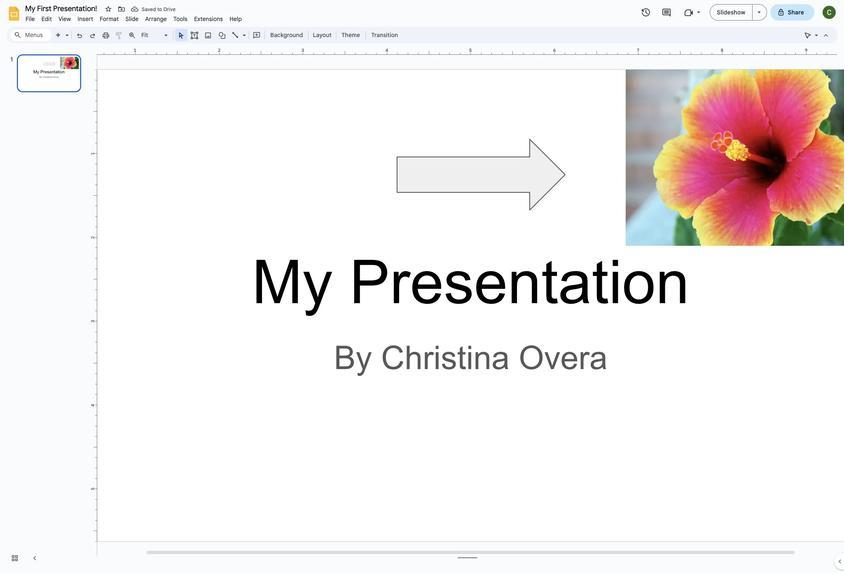 Task type: describe. For each thing, give the bounding box(es) containing it.
share button
[[771, 4, 815, 21]]

background button
[[267, 29, 307, 41]]

edit menu item
[[38, 14, 55, 24]]

start slideshow (⌘+enter) image
[[758, 12, 761, 13]]

tools
[[174, 15, 188, 23]]

slide
[[125, 15, 139, 23]]

Rename text field
[[22, 3, 102, 13]]

layout button
[[311, 29, 334, 41]]

theme button
[[338, 29, 364, 41]]

slideshow button
[[710, 4, 753, 21]]

menu bar banner
[[0, 0, 845, 573]]

background
[[270, 31, 303, 39]]

Zoom text field
[[140, 29, 163, 41]]

view
[[58, 15, 71, 23]]

share
[[788, 9, 805, 16]]

extensions
[[194, 15, 223, 23]]

insert menu item
[[74, 14, 97, 24]]

help
[[230, 15, 242, 23]]

main toolbar
[[51, 29, 402, 41]]

Menus field
[[10, 29, 52, 41]]

insert image image
[[203, 29, 213, 41]]

mode and view toolbar
[[802, 27, 833, 43]]

arrange menu item
[[142, 14, 170, 24]]

transition
[[371, 31, 398, 39]]

extensions menu item
[[191, 14, 226, 24]]

shape image
[[217, 29, 227, 41]]

slide menu item
[[122, 14, 142, 24]]

file menu item
[[22, 14, 38, 24]]

Star checkbox
[[103, 3, 114, 15]]



Task type: locate. For each thing, give the bounding box(es) containing it.
saved
[[142, 6, 156, 12]]

application
[[0, 0, 845, 573]]

format menu item
[[97, 14, 122, 24]]

edit
[[41, 15, 52, 23]]

file
[[26, 15, 35, 23]]

menu bar
[[22, 11, 245, 24]]

menu bar inside menu bar 'banner'
[[22, 11, 245, 24]]

saved to drive
[[142, 6, 176, 12]]

menu bar containing file
[[22, 11, 245, 24]]

navigation
[[0, 47, 91, 573]]

new slide with layout image
[[63, 30, 69, 33]]

format
[[100, 15, 119, 23]]

layout
[[313, 31, 332, 39]]

drive
[[163, 6, 176, 12]]

view menu item
[[55, 14, 74, 24]]

slideshow
[[717, 9, 746, 16]]

to
[[157, 6, 162, 12]]

arrange
[[145, 15, 167, 23]]

transition button
[[368, 29, 402, 41]]

tools menu item
[[170, 14, 191, 24]]

theme
[[342, 31, 360, 39]]

insert
[[78, 15, 93, 23]]

saved to drive button
[[129, 3, 178, 15]]

select line image
[[241, 30, 246, 33]]

application containing slideshow
[[0, 0, 845, 573]]

help menu item
[[226, 14, 245, 24]]

Zoom field
[[139, 29, 171, 41]]

navigation inside application
[[0, 47, 91, 573]]



Task type: vqa. For each thing, say whether or not it's contained in the screenshot.
* to the middle
no



